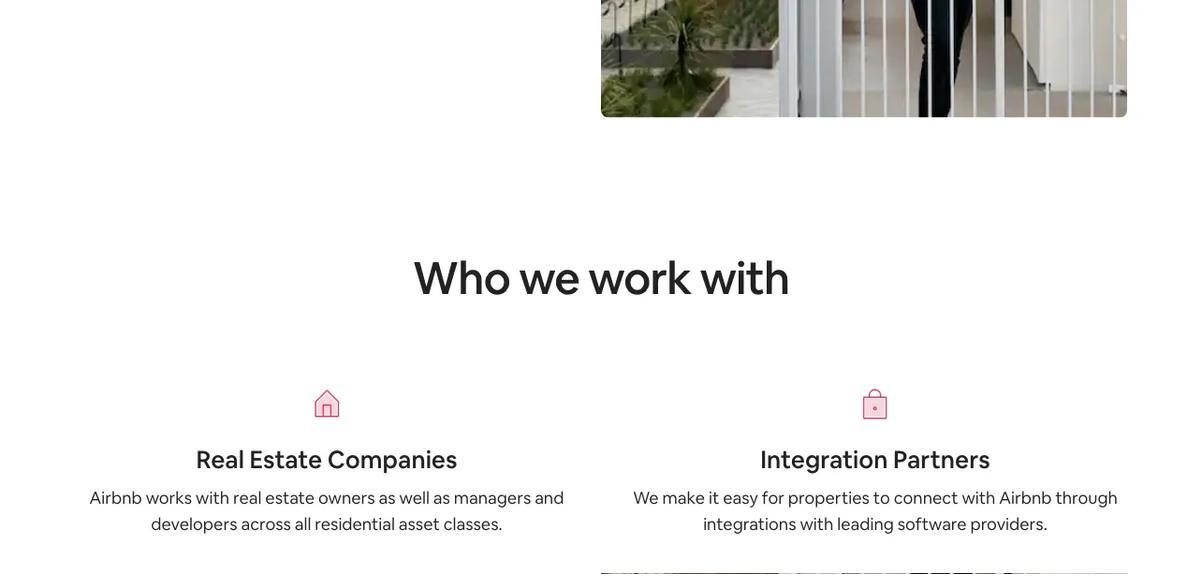 Task type: describe. For each thing, give the bounding box(es) containing it.
1 as from the left
[[379, 486, 396, 508]]

real estate companies
[[196, 443, 458, 475]]

software
[[898, 513, 967, 535]]

properties
[[789, 486, 870, 508]]

estate
[[265, 486, 315, 508]]

it
[[709, 486, 720, 508]]

we
[[633, 486, 659, 508]]

make
[[663, 486, 705, 508]]

easy
[[723, 486, 759, 508]]

who we work with
[[413, 248, 790, 307]]

we make it easy for properties to connect with airbnb through integrations with leading software providers.
[[633, 486, 1118, 535]]

well
[[400, 486, 430, 508]]

providers.
[[971, 513, 1048, 535]]

real
[[196, 443, 244, 475]]

integration
[[761, 443, 888, 475]]

asset
[[399, 513, 440, 535]]

managers
[[454, 486, 531, 508]]

integrations
[[704, 513, 797, 535]]

integration partners
[[761, 443, 991, 475]]

to
[[874, 486, 891, 508]]

with inside airbnb works with real estate owners as well as managers and developers across all residential asset classes.
[[196, 486, 230, 508]]

classes.
[[444, 513, 503, 535]]

real
[[233, 486, 262, 508]]



Task type: locate. For each thing, give the bounding box(es) containing it.
all
[[295, 513, 311, 535]]

we
[[519, 248, 580, 307]]

leading
[[838, 513, 894, 535]]

with
[[700, 248, 790, 307], [196, 486, 230, 508], [962, 486, 996, 508], [800, 513, 834, 535]]

1 horizontal spatial airbnb
[[1000, 486, 1052, 508]]

as right well on the bottom of the page
[[434, 486, 450, 508]]

2 airbnb from the left
[[1000, 486, 1052, 508]]

for
[[762, 486, 785, 508]]

airbnb inside airbnb works with real estate owners as well as managers and developers across all residential asset classes.
[[90, 486, 142, 508]]

companies
[[328, 443, 458, 475]]

airbnb inside we make it easy for properties to connect with airbnb through integrations with leading software providers.
[[1000, 486, 1052, 508]]

through
[[1056, 486, 1118, 508]]

as
[[379, 486, 396, 508], [434, 486, 450, 508]]

0 horizontal spatial as
[[379, 486, 396, 508]]

estate
[[250, 443, 322, 475]]

as left well on the bottom of the page
[[379, 486, 396, 508]]

developers
[[151, 513, 237, 535]]

connect
[[894, 486, 959, 508]]

and
[[535, 486, 564, 508]]

1 horizontal spatial as
[[434, 486, 450, 508]]

work
[[588, 248, 691, 307]]

airbnb up providers.
[[1000, 486, 1052, 508]]

works
[[146, 486, 192, 508]]

0 horizontal spatial airbnb
[[90, 486, 142, 508]]

airbnb
[[90, 486, 142, 508], [1000, 486, 1052, 508]]

1 airbnb from the left
[[90, 486, 142, 508]]

partners
[[894, 443, 991, 475]]

residential
[[315, 513, 395, 535]]

airbnb works with real estate owners as well as managers and developers across all residential asset classes.
[[90, 486, 564, 535]]

2 as from the left
[[434, 486, 450, 508]]

owners
[[318, 486, 375, 508]]

across
[[241, 513, 291, 535]]

airbnb left works
[[90, 486, 142, 508]]

who
[[413, 248, 510, 307]]



Task type: vqa. For each thing, say whether or not it's contained in the screenshot.
through
yes



